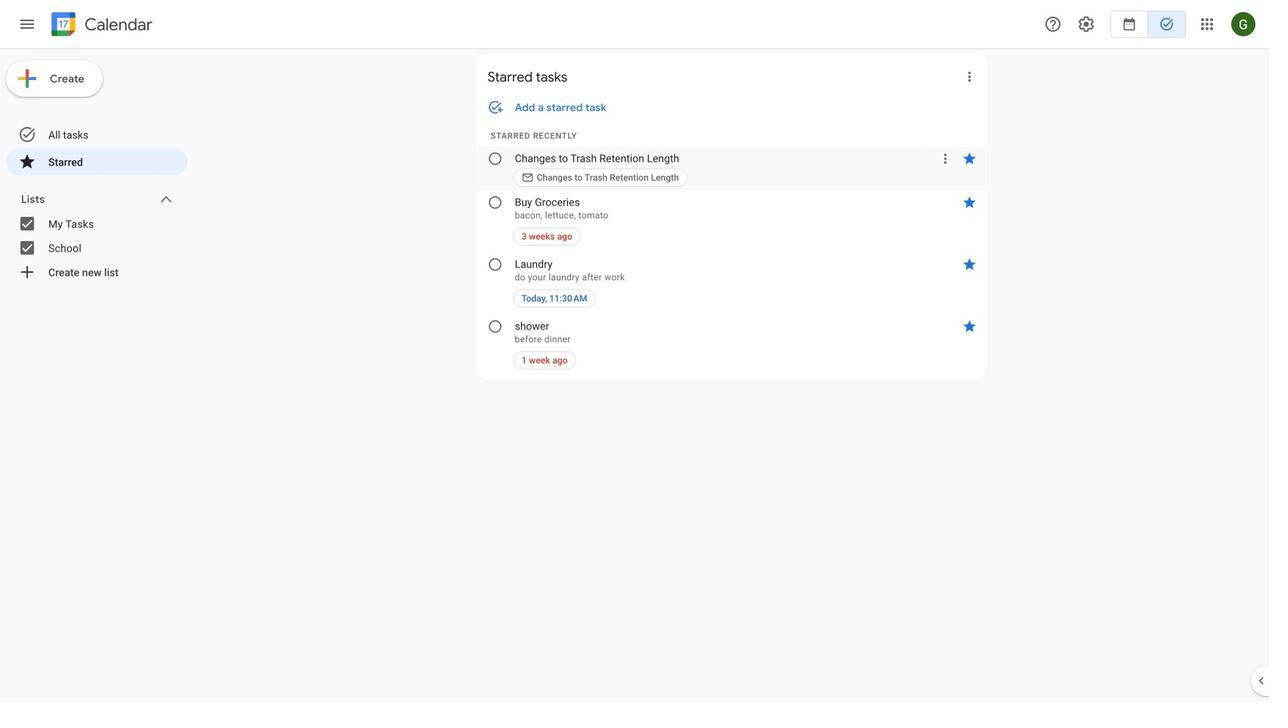 Task type: describe. For each thing, give the bounding box(es) containing it.
heading inside calendar element
[[82, 15, 153, 34]]



Task type: locate. For each thing, give the bounding box(es) containing it.
tasks sidebar image
[[18, 15, 36, 33]]

heading
[[82, 15, 153, 34]]

calendar element
[[48, 9, 153, 42]]

settings menu image
[[1078, 15, 1096, 33]]

support menu image
[[1045, 15, 1063, 33]]



Task type: vqa. For each thing, say whether or not it's contained in the screenshot.
FEBRUARY 24 element
no



